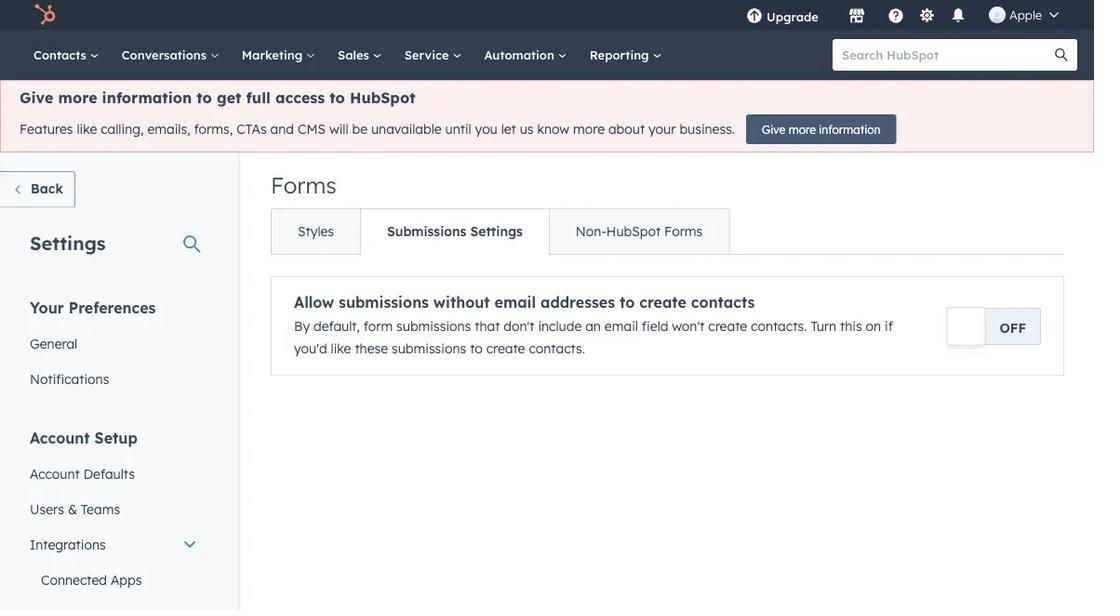 Task type: describe. For each thing, give the bounding box(es) containing it.
by
[[294, 318, 310, 335]]

you
[[475, 121, 498, 137]]

give more information link
[[746, 114, 897, 144]]

marketplaces button
[[837, 0, 877, 30]]

1 vertical spatial submissions
[[397, 318, 471, 335]]

get
[[217, 88, 241, 107]]

give more information
[[762, 122, 881, 136]]

apple
[[1010, 7, 1042, 22]]

off
[[1000, 320, 1026, 336]]

on
[[866, 318, 881, 335]]

without
[[433, 293, 490, 312]]

hubspot inside 'link'
[[607, 223, 661, 240]]

hubspot image
[[34, 4, 56, 26]]

users & teams
[[30, 501, 120, 517]]

form
[[364, 318, 393, 335]]

2 vertical spatial submissions
[[392, 341, 466, 357]]

search button
[[1046, 39, 1078, 71]]

will
[[329, 121, 349, 137]]

0 horizontal spatial forms
[[271, 171, 337, 199]]

connected
[[41, 572, 107, 588]]

give for give more information
[[762, 122, 786, 136]]

don't
[[504, 318, 535, 335]]

let
[[501, 121, 516, 137]]

account defaults
[[30, 466, 135, 482]]

turn
[[811, 318, 837, 335]]

your
[[30, 298, 64, 317]]

account setup element
[[19, 428, 208, 610]]

submissions settings link
[[360, 209, 549, 254]]

settings image
[[919, 8, 936, 25]]

to up will
[[330, 88, 345, 107]]

search image
[[1055, 48, 1068, 61]]

automation
[[484, 47, 558, 62]]

features like calling, emails, forms, ctas and cms will be unavailable until you let us know more about your business.
[[20, 121, 735, 137]]

give for give more information to get full access to hubspot
[[20, 88, 53, 107]]

automation link
[[473, 30, 579, 80]]

notifications
[[30, 371, 109, 387]]

and
[[270, 121, 294, 137]]

contacts
[[691, 293, 755, 312]]

access
[[275, 88, 325, 107]]

calling,
[[101, 121, 144, 137]]

like inside the allow submissions without email addresses to create contacts by default, form submissions that don't include an email field won't create contacts. turn this on if you'd like these submissions to create contacts.
[[331, 341, 351, 357]]

emails,
[[147, 121, 190, 137]]

connected apps
[[41, 572, 142, 588]]

0 horizontal spatial like
[[77, 121, 97, 137]]

you'd
[[294, 341, 327, 357]]

to left get
[[197, 88, 212, 107]]

connected apps link
[[19, 563, 208, 598]]

0 horizontal spatial create
[[486, 341, 525, 357]]

styles
[[298, 223, 334, 240]]

service
[[404, 47, 453, 62]]

integrations button
[[19, 527, 208, 563]]

0 vertical spatial create
[[640, 293, 687, 312]]

information for give more information
[[819, 122, 881, 136]]

features
[[20, 121, 73, 137]]

non-hubspot forms link
[[549, 209, 729, 254]]

back
[[31, 181, 63, 197]]

account for account setup
[[30, 429, 90, 447]]

that
[[475, 318, 500, 335]]

setup
[[94, 429, 138, 447]]

marketing
[[242, 47, 306, 62]]

hubspot link
[[22, 4, 70, 26]]

account setup
[[30, 429, 138, 447]]

full
[[246, 88, 271, 107]]

an
[[586, 318, 601, 335]]

cms
[[298, 121, 326, 137]]

ctas
[[237, 121, 267, 137]]

account defaults link
[[19, 456, 208, 492]]

integrations
[[30, 536, 106, 553]]

more for give more information
[[789, 122, 816, 136]]

settings link
[[916, 5, 939, 25]]

non-hubspot forms
[[576, 223, 703, 240]]

your preferences element
[[19, 297, 208, 397]]

bob builder image
[[989, 7, 1006, 23]]

non-
[[576, 223, 607, 240]]

marketing link
[[231, 30, 327, 80]]

default,
[[314, 318, 360, 335]]

users & teams link
[[19, 492, 208, 527]]

if
[[885, 318, 893, 335]]



Task type: locate. For each thing, give the bounding box(es) containing it.
hubspot up the features like calling, emails, forms, ctas and cms will be unavailable until you let us know more about your business.
[[350, 88, 416, 107]]

1 account from the top
[[30, 429, 90, 447]]

be
[[352, 121, 368, 137]]

like
[[77, 121, 97, 137], [331, 341, 351, 357]]

settings right submissions
[[470, 223, 523, 240]]

account up users
[[30, 466, 80, 482]]

apps
[[111, 572, 142, 588]]

until
[[445, 121, 471, 137]]

give up features
[[20, 88, 53, 107]]

navigation
[[271, 208, 730, 255]]

reporting link
[[579, 30, 673, 80]]

these
[[355, 341, 388, 357]]

won't
[[672, 318, 705, 335]]

include
[[538, 318, 582, 335]]

notifications button
[[943, 0, 974, 30]]

to
[[197, 88, 212, 107], [330, 88, 345, 107], [620, 293, 635, 312], [470, 341, 483, 357]]

1 vertical spatial give
[[762, 122, 786, 136]]

0 vertical spatial email
[[495, 293, 536, 312]]

1 horizontal spatial like
[[331, 341, 351, 357]]

settings inside 'link'
[[470, 223, 523, 240]]

&
[[68, 501, 77, 517]]

1 horizontal spatial create
[[640, 293, 687, 312]]

0 vertical spatial submissions
[[339, 293, 429, 312]]

allow submissions without email addresses to create contacts by default, form submissions that don't include an email field won't create contacts. turn this on if you'd like these submissions to create contacts.
[[294, 293, 893, 357]]

0 horizontal spatial more
[[58, 88, 97, 107]]

1 vertical spatial contacts.
[[529, 341, 585, 357]]

account for account defaults
[[30, 466, 80, 482]]

information for give more information to get full access to hubspot
[[102, 88, 192, 107]]

0 horizontal spatial email
[[495, 293, 536, 312]]

contacts. left turn
[[751, 318, 807, 335]]

conversations
[[122, 47, 210, 62]]

sales link
[[327, 30, 393, 80]]

know
[[537, 121, 570, 137]]

sales
[[338, 47, 373, 62]]

unavailable
[[371, 121, 442, 137]]

submissions settings
[[387, 223, 523, 240]]

create down the contacts
[[708, 318, 747, 335]]

email up don't
[[495, 293, 536, 312]]

forms up the contacts
[[664, 223, 703, 240]]

0 vertical spatial information
[[102, 88, 192, 107]]

1 vertical spatial hubspot
[[607, 223, 661, 240]]

service link
[[393, 30, 473, 80]]

notifications link
[[19, 362, 208, 397]]

submissions down the form
[[392, 341, 466, 357]]

give right the "business."
[[762, 122, 786, 136]]

business.
[[680, 121, 735, 137]]

1 horizontal spatial settings
[[470, 223, 523, 240]]

about
[[609, 121, 645, 137]]

create
[[640, 293, 687, 312], [708, 318, 747, 335], [486, 341, 525, 357]]

help image
[[888, 8, 904, 25]]

0 vertical spatial give
[[20, 88, 53, 107]]

2 vertical spatial create
[[486, 341, 525, 357]]

contacts. down 'include'
[[529, 341, 585, 357]]

1 horizontal spatial give
[[762, 122, 786, 136]]

account
[[30, 429, 90, 447], [30, 466, 80, 482]]

apple button
[[978, 0, 1070, 30]]

reporting
[[590, 47, 653, 62]]

this
[[840, 318, 862, 335]]

Search HubSpot search field
[[833, 39, 1061, 71]]

hubspot up addresses
[[607, 223, 661, 240]]

0 vertical spatial like
[[77, 121, 97, 137]]

2 horizontal spatial create
[[708, 318, 747, 335]]

create up field
[[640, 293, 687, 312]]

submissions
[[387, 223, 467, 240]]

help button
[[880, 0, 912, 30]]

defaults
[[83, 466, 135, 482]]

us
[[520, 121, 534, 137]]

email right an
[[605, 318, 638, 335]]

forms
[[271, 171, 337, 199], [664, 223, 703, 240]]

preferences
[[69, 298, 156, 317]]

contacts
[[34, 47, 90, 62]]

field
[[642, 318, 668, 335]]

0 vertical spatial hubspot
[[350, 88, 416, 107]]

1 vertical spatial information
[[819, 122, 881, 136]]

0 horizontal spatial give
[[20, 88, 53, 107]]

contacts link
[[22, 30, 110, 80]]

2 account from the top
[[30, 466, 80, 482]]

users
[[30, 501, 64, 517]]

allow
[[294, 293, 334, 312]]

0 horizontal spatial settings
[[30, 231, 106, 255]]

menu containing apple
[[733, 0, 1072, 30]]

forms inside 'link'
[[664, 223, 703, 240]]

account up account defaults
[[30, 429, 90, 447]]

upgrade
[[767, 9, 819, 24]]

1 horizontal spatial email
[[605, 318, 638, 335]]

like down default,
[[331, 341, 351, 357]]

like left calling,
[[77, 121, 97, 137]]

more for give more information to get full access to hubspot
[[58, 88, 97, 107]]

addresses
[[541, 293, 615, 312]]

more
[[58, 88, 97, 107], [573, 121, 605, 137], [789, 122, 816, 136]]

information
[[102, 88, 192, 107], [819, 122, 881, 136]]

navigation containing styles
[[271, 208, 730, 255]]

1 vertical spatial email
[[605, 318, 638, 335]]

submissions up the form
[[339, 293, 429, 312]]

give
[[20, 88, 53, 107], [762, 122, 786, 136]]

to right addresses
[[620, 293, 635, 312]]

teams
[[81, 501, 120, 517]]

1 vertical spatial account
[[30, 466, 80, 482]]

styles link
[[272, 209, 360, 254]]

0 horizontal spatial contacts.
[[529, 341, 585, 357]]

1 vertical spatial forms
[[664, 223, 703, 240]]

general
[[30, 335, 77, 352]]

0 horizontal spatial information
[[102, 88, 192, 107]]

0 vertical spatial contacts.
[[751, 318, 807, 335]]

1 horizontal spatial hubspot
[[607, 223, 661, 240]]

0 vertical spatial account
[[30, 429, 90, 447]]

to down that
[[470, 341, 483, 357]]

submissions
[[339, 293, 429, 312], [397, 318, 471, 335], [392, 341, 466, 357]]

1 horizontal spatial information
[[819, 122, 881, 136]]

create down don't
[[486, 341, 525, 357]]

your preferences
[[30, 298, 156, 317]]

give more information to get full access to hubspot
[[20, 88, 416, 107]]

menu
[[733, 0, 1072, 30]]

contacts.
[[751, 318, 807, 335], [529, 341, 585, 357]]

1 vertical spatial create
[[708, 318, 747, 335]]

general link
[[19, 326, 208, 362]]

submissions down without
[[397, 318, 471, 335]]

2 horizontal spatial more
[[789, 122, 816, 136]]

your
[[649, 121, 676, 137]]

email
[[495, 293, 536, 312], [605, 318, 638, 335]]

settings
[[470, 223, 523, 240], [30, 231, 106, 255]]

settings down back
[[30, 231, 106, 255]]

1 vertical spatial like
[[331, 341, 351, 357]]

back link
[[0, 171, 75, 208]]

1 horizontal spatial more
[[573, 121, 605, 137]]

0 vertical spatial forms
[[271, 171, 337, 199]]

forms up styles
[[271, 171, 337, 199]]

upgrade image
[[746, 8, 763, 25]]

marketplaces image
[[849, 8, 865, 25]]

0 horizontal spatial hubspot
[[350, 88, 416, 107]]

conversations link
[[110, 30, 231, 80]]

notifications image
[[950, 8, 967, 25]]

1 horizontal spatial contacts.
[[751, 318, 807, 335]]

forms,
[[194, 121, 233, 137]]

1 horizontal spatial forms
[[664, 223, 703, 240]]



Task type: vqa. For each thing, say whether or not it's contained in the screenshot.
Styles
yes



